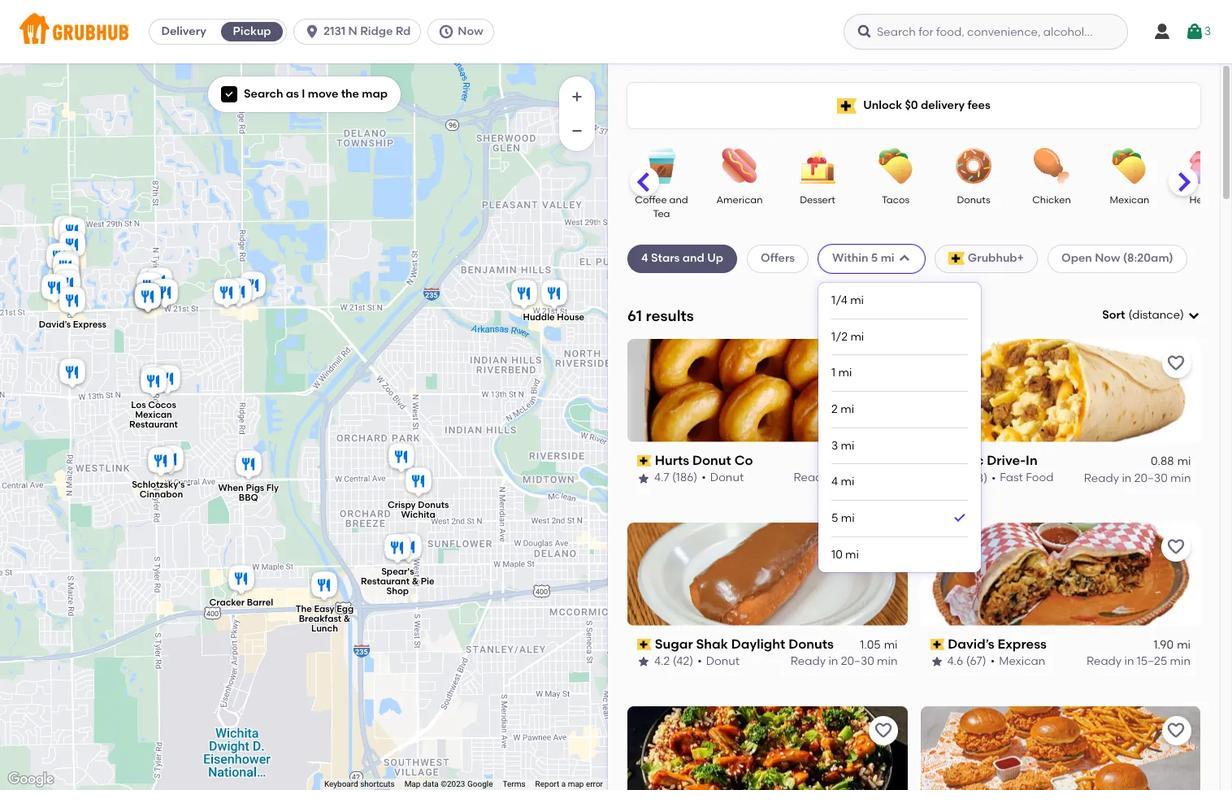 Task type: describe. For each thing, give the bounding box(es) containing it.
min for daylight
[[877, 655, 898, 668]]

now button
[[428, 19, 500, 45]]

grubhub plus flag logo image for unlock $0 delivery fees
[[837, 98, 857, 113]]

proceed to che button
[[1098, 630, 1232, 659]]

healthy
[[1190, 194, 1226, 206]]

• donut for donut
[[702, 471, 744, 485]]

offers
[[761, 251, 795, 265]]

1 horizontal spatial &
[[412, 577, 419, 587]]

• for sugar shak daylight donuts
[[698, 655, 702, 668]]

minus icon image
[[569, 123, 585, 139]]

4 stars and up
[[641, 251, 724, 265]]

coffee
[[635, 194, 667, 206]]

schlotzsky's - cinnabon
[[132, 479, 191, 500]]

grubhub+
[[968, 251, 1024, 265]]

min down 1.90 mi
[[1170, 655, 1191, 668]]

spear's restaurant & pie shop cracker barrel the easy egg breakfast & lunch
[[209, 567, 435, 634]]

old chicago pizza + taproom image
[[143, 265, 176, 301]]

donut for shak
[[706, 655, 740, 668]]

2 vertical spatial donuts
[[789, 636, 834, 652]]

keyboard shortcuts button
[[324, 779, 395, 790]]

ready in 15–25 min for hurts donut co
[[794, 471, 898, 485]]

fuzzy's taco shop image
[[38, 272, 71, 307]]

los
[[131, 400, 146, 410]]

)
[[1180, 308, 1184, 322]]

ready in 20–30 min for sonic drive-in
[[1084, 471, 1191, 485]]

grubhub plus flag logo image for grubhub+
[[948, 252, 965, 265]]

20–30 for sonic drive-in
[[1134, 471, 1168, 485]]

chipotle image
[[51, 267, 84, 303]]

ready for co
[[794, 471, 829, 485]]

cracker barrel image
[[225, 563, 258, 598]]

mi right within
[[881, 251, 895, 265]]

within
[[833, 251, 869, 265]]

$0
[[905, 98, 918, 112]]

ready in 20–30 min for sugar shak daylight donuts
[[791, 655, 898, 668]]

cinnabon
[[140, 489, 183, 500]]

hurts donut co image
[[237, 269, 269, 305]]

i
[[302, 87, 305, 101]]

2 mi
[[832, 402, 855, 416]]

5 mi option
[[832, 500, 968, 537]]

mi for 0.88 mi
[[1177, 455, 1191, 468]]

coffee and tea image
[[633, 148, 690, 184]]

mi for 10 mi
[[846, 547, 859, 561]]

sort
[[1103, 308, 1126, 322]]

save this restaurant button for david's express
[[1162, 532, 1191, 561]]

oasis lounge image
[[393, 531, 425, 567]]

proceed to che
[[1147, 637, 1232, 651]]

sugar shak daylight donuts image
[[131, 280, 163, 316]]

donuts image
[[945, 148, 1002, 184]]

save this restaurant button for hurts donut co
[[869, 349, 898, 378]]

schlotzsky's - cinnabon image
[[145, 445, 177, 480]]

popeyes logo image
[[921, 706, 1201, 790]]

15–25 for hurts donut co
[[844, 471, 875, 485]]

che
[[1211, 637, 1232, 651]]

sugar
[[655, 636, 693, 652]]

on the border image
[[50, 261, 83, 297]]

ready for in
[[1084, 471, 1119, 485]]

results
[[646, 306, 694, 325]]

0.88
[[1151, 455, 1174, 468]]

barrel
[[247, 598, 273, 608]]

donut for donut
[[710, 471, 744, 485]]

mi for 4 mi
[[841, 474, 855, 488]]

0 vertical spatial donut
[[693, 453, 731, 468]]

4.7
[[654, 471, 670, 485]]

house
[[557, 312, 585, 323]]

check icon image
[[952, 510, 968, 526]]

shak
[[696, 636, 728, 652]]

3 for 3
[[1205, 24, 1211, 38]]

mi for 2 mi
[[841, 402, 855, 416]]

express inside huddle house david's express
[[73, 320, 106, 330]]

map region
[[0, 0, 656, 790]]

american
[[717, 194, 763, 206]]

terms link
[[503, 780, 526, 789]]

jersey mike's image
[[56, 228, 89, 264]]

spear's
[[381, 567, 414, 577]]

the
[[341, 87, 359, 101]]

0 vertical spatial mexican
[[1110, 194, 1150, 206]]

save this restaurant button for sugar shak daylight donuts
[[869, 532, 898, 561]]

(93) • fast food
[[966, 471, 1054, 485]]

©2023
[[441, 780, 465, 789]]

hibachi boy image
[[136, 265, 168, 301]]

rd
[[396, 24, 411, 38]]

error
[[586, 780, 603, 789]]

5 inside option
[[832, 511, 839, 525]]

google
[[467, 780, 493, 789]]

mi for 1/4 mi
[[850, 293, 864, 307]]

terms
[[503, 780, 526, 789]]

sonic drive-in logo image
[[921, 339, 1201, 442]]

donuts inside when pigs fly bbq crispy donuts wichita
[[418, 500, 449, 510]]

mi for 0.23 mi
[[884, 455, 898, 468]]

wok hey image
[[56, 356, 89, 392]]

star icon image for sugar shak daylight donuts
[[637, 656, 650, 669]]

1.05 mi
[[860, 638, 898, 652]]

svg image left 3 button
[[1153, 22, 1172, 41]]

mi for 1.05 mi
[[884, 638, 898, 652]]

fast
[[1000, 471, 1023, 485]]

a
[[562, 780, 566, 789]]

1/4 mi
[[832, 293, 864, 307]]

4.6 (67)
[[948, 655, 987, 668]]

sonic drive-in
[[948, 453, 1037, 468]]

search
[[244, 87, 283, 101]]

ready in 15–25 min for david's express
[[1087, 655, 1191, 668]]

Search for food, convenience, alcohol... search field
[[844, 14, 1128, 50]]

co
[[735, 453, 753, 468]]

cocos
[[148, 400, 176, 410]]

as
[[286, 87, 299, 101]]

now inside "button"
[[458, 24, 483, 38]]

when
[[218, 483, 244, 493]]

subway® 10907-0 image
[[508, 277, 541, 313]]

61
[[628, 306, 642, 325]]

mi for 3 mi
[[841, 438, 855, 452]]

4.2 (42)
[[654, 655, 694, 668]]

food
[[1026, 471, 1054, 485]]

5 mi
[[832, 511, 855, 525]]

subscription pass image for sugar shak daylight donuts
[[637, 639, 652, 650]]

mexican inside los cocos mexican restaurant
[[135, 409, 172, 420]]

huddle house image
[[538, 277, 571, 313]]

shortcuts
[[360, 780, 395, 789]]

list box containing 1/4 mi
[[832, 283, 968, 572]]

sort ( distance )
[[1103, 308, 1184, 322]]

4 mi
[[832, 474, 855, 488]]

15–25 for david's express
[[1137, 655, 1168, 668]]

star icon image for hurts donut co
[[637, 472, 650, 485]]

1.90 mi
[[1154, 638, 1191, 652]]

doc green's gourmet salads & grill image
[[43, 241, 76, 276]]

stars
[[651, 251, 680, 265]]

sesame mediterranean kitchen image
[[50, 213, 83, 249]]

pie
[[421, 577, 435, 587]]

open now (8:20am)
[[1062, 251, 1174, 265]]

healthy image
[[1180, 148, 1232, 184]]

plus icon image
[[569, 89, 585, 105]]

0.23
[[858, 455, 881, 468]]

search as i move the map
[[244, 87, 388, 101]]

pigs
[[246, 483, 264, 493]]

svg image inside the 'now' "button"
[[438, 24, 455, 40]]

svg image inside 3 button
[[1185, 22, 1205, 41]]

save this restaurant image for david's express
[[1167, 537, 1186, 557]]

(186)
[[672, 471, 698, 485]]

dessert
[[800, 194, 836, 206]]

easy
[[314, 604, 335, 615]]

map data ©2023 google
[[405, 780, 493, 789]]

the popcorner image
[[132, 280, 164, 316]]

subscription pass image for david's express
[[930, 639, 945, 650]]

3 for 3 mi
[[832, 438, 838, 452]]

keyboard shortcuts
[[324, 780, 395, 789]]

• for hurts donut co
[[702, 471, 706, 485]]

open
[[1062, 251, 1093, 265]]

• right (93)
[[992, 471, 996, 485]]

1 horizontal spatial 5
[[871, 251, 878, 265]]

1/2 mi
[[832, 329, 864, 343]]



Task type: locate. For each thing, give the bounding box(es) containing it.
save this restaurant button
[[869, 349, 898, 378], [1162, 349, 1191, 378], [869, 532, 898, 561], [1162, 532, 1191, 561], [869, 716, 898, 745], [1162, 716, 1191, 745]]

1 vertical spatial and
[[683, 251, 705, 265]]

map right a
[[568, 780, 584, 789]]

mi up 10 mi
[[841, 511, 855, 525]]

subscription pass image right 1.05 mi
[[930, 639, 945, 650]]

distance
[[1133, 308, 1180, 322]]

• donut down hurts donut co
[[702, 471, 744, 485]]

1 vertical spatial now
[[1095, 251, 1121, 265]]

0 vertical spatial grubhub plus flag logo image
[[837, 98, 857, 113]]

0 vertical spatial restaurant
[[129, 419, 178, 430]]

tacos
[[882, 194, 910, 206]]

2 horizontal spatial mexican
[[1110, 194, 1150, 206]]

svg image left 2131
[[304, 24, 320, 40]]

1 horizontal spatial david's
[[948, 636, 995, 652]]

coffee and tea
[[635, 194, 688, 220]]

donut
[[693, 453, 731, 468], [710, 471, 744, 485], [706, 655, 740, 668]]

1 vertical spatial ready in 20–30 min
[[791, 655, 898, 668]]

0 horizontal spatial 4
[[641, 251, 648, 265]]

mexican down los cocos mexican restaurant image on the left of the page
[[135, 409, 172, 420]]

ready
[[794, 471, 829, 485], [1084, 471, 1119, 485], [791, 655, 826, 668], [1087, 655, 1122, 668]]

mexican
[[1110, 194, 1150, 206], [135, 409, 172, 420], [999, 655, 1046, 668]]

star icon image for david's express
[[930, 656, 943, 669]]

1 vertical spatial mexican
[[135, 409, 172, 420]]

20–30 down 0.88
[[1134, 471, 1168, 485]]

mi right 1/2
[[851, 329, 864, 343]]

0 horizontal spatial mexican
[[135, 409, 172, 420]]

2 vertical spatial donut
[[706, 655, 740, 668]]

and inside the coffee and tea
[[670, 194, 688, 206]]

2 vertical spatial mexican
[[999, 655, 1046, 668]]

1 horizontal spatial mexican
[[999, 655, 1046, 668]]

mi right 2
[[841, 402, 855, 416]]

min down 1.05 mi
[[877, 655, 898, 668]]

donut down co
[[710, 471, 744, 485]]

grubhub plus flag logo image left grubhub+
[[948, 252, 965, 265]]

1 horizontal spatial 15–25
[[1137, 655, 1168, 668]]

15–25
[[844, 471, 875, 485], [1137, 655, 1168, 668]]

1 vertical spatial 5
[[832, 511, 839, 525]]

panera bread image
[[50, 249, 83, 285]]

save this restaurant image
[[874, 353, 893, 373], [1167, 353, 1186, 373], [1167, 537, 1186, 557], [874, 721, 893, 740], [1167, 721, 1186, 740]]

1 horizontal spatial ready in 20–30 min
[[1084, 471, 1191, 485]]

fazoli's image
[[154, 443, 187, 479]]

1 vertical spatial restaurant
[[361, 577, 410, 587]]

list box
[[832, 283, 968, 572]]

20–30 for sugar shak daylight donuts
[[841, 655, 875, 668]]

min for in
[[1170, 471, 1191, 485]]

mi for 5 mi
[[841, 511, 855, 525]]

subscription pass image left sugar
[[637, 639, 652, 650]]

crispy donuts wichita image
[[402, 465, 435, 501]]

papa johns image
[[133, 270, 166, 306]]

up
[[707, 251, 724, 265]]

0 horizontal spatial ready in 20–30 min
[[791, 655, 898, 668]]

subscription pass image
[[930, 455, 945, 467]]

0 horizontal spatial express
[[73, 320, 106, 330]]

david's up 4.6 (67)
[[948, 636, 995, 652]]

4 for 4 mi
[[832, 474, 838, 488]]

in for daylight
[[829, 655, 838, 668]]

1 horizontal spatial 4
[[832, 474, 838, 488]]

when pigs fly bbq image
[[233, 448, 265, 484]]

save this restaurant image for sonic drive-in
[[1167, 353, 1186, 373]]

3
[[1205, 24, 1211, 38], [832, 438, 838, 452]]

0 horizontal spatial 15–25
[[844, 471, 875, 485]]

chicken
[[1033, 194, 1071, 206]]

map right the on the top left
[[362, 87, 388, 101]]

0 horizontal spatial donuts
[[418, 500, 449, 510]]

1 horizontal spatial express
[[998, 636, 1047, 652]]

and left up
[[683, 251, 705, 265]]

0 vertical spatial 3
[[1205, 24, 1211, 38]]

min down 0.88 mi
[[1170, 471, 1191, 485]]

mi for 1 mi
[[839, 366, 852, 379]]

google image
[[4, 769, 58, 790]]

david's express logo image
[[921, 522, 1201, 626]]

svg image inside 2131 n ridge rd button
[[304, 24, 320, 40]]

0 vertical spatial ready in 20–30 min
[[1084, 471, 1191, 485]]

0 vertical spatial 20–30
[[1134, 471, 1168, 485]]

ridge
[[360, 24, 393, 38]]

chicken image
[[1024, 148, 1080, 184]]

move
[[308, 87, 338, 101]]

the easy egg breakfast & lunch image
[[308, 569, 341, 605]]

restaurant down cocos
[[129, 419, 178, 430]]

0 vertical spatial david's
[[39, 320, 71, 330]]

mi right 0.88
[[1177, 455, 1191, 468]]

1 horizontal spatial ready in 15–25 min
[[1087, 655, 1191, 668]]

svg image
[[1153, 22, 1172, 41], [304, 24, 320, 40], [224, 90, 234, 99], [898, 252, 911, 265]]

4 left "stars"
[[641, 251, 648, 265]]

10
[[832, 547, 843, 561]]

donut down shak
[[706, 655, 740, 668]]

0 horizontal spatial map
[[362, 87, 388, 101]]

grubhub plus flag logo image left the unlock
[[837, 98, 857, 113]]

none field containing sort
[[1103, 307, 1201, 324]]

main navigation navigation
[[0, 0, 1232, 63]]

1 horizontal spatial 3
[[1205, 24, 1211, 38]]

star icon image left 4.7
[[637, 472, 650, 485]]

the
[[296, 604, 312, 615]]

david's express
[[948, 636, 1047, 652]]

1/4
[[832, 293, 848, 307]]

1 horizontal spatial map
[[568, 780, 584, 789]]

mi right 1
[[839, 366, 852, 379]]

0 horizontal spatial 5
[[832, 511, 839, 525]]

0 horizontal spatial 3
[[832, 438, 838, 452]]

fees
[[968, 98, 991, 112]]

2 horizontal spatial donuts
[[957, 194, 991, 206]]

0 vertical spatial donuts
[[957, 194, 991, 206]]

mi down 3 mi
[[841, 474, 855, 488]]

subscription pass image for hurts donut co
[[637, 455, 652, 467]]

61 results
[[628, 306, 694, 325]]

1 vertical spatial 15–25
[[1137, 655, 1168, 668]]

mi right 10
[[846, 547, 859, 561]]

express down chipotle image
[[73, 320, 106, 330]]

1 vertical spatial 20–30
[[841, 655, 875, 668]]

(93)
[[966, 471, 987, 485]]

hurts donut co logo image
[[628, 339, 908, 442]]

3 mi
[[832, 438, 855, 452]]

0 vertical spatial &
[[412, 577, 419, 587]]

• right (42)
[[698, 655, 702, 668]]

mexican down mexican image
[[1110, 194, 1150, 206]]

n
[[348, 24, 358, 38]]

1 horizontal spatial 20–30
[[1134, 471, 1168, 485]]

drive-
[[987, 453, 1026, 468]]

1 horizontal spatial restaurant
[[361, 577, 410, 587]]

4.7 (186)
[[654, 471, 698, 485]]

david's
[[39, 320, 71, 330], [948, 636, 995, 652]]

data
[[423, 780, 439, 789]]

restaurant
[[129, 419, 178, 430], [361, 577, 410, 587]]

donuts right daylight
[[789, 636, 834, 652]]

2131
[[324, 24, 346, 38]]

delivery
[[161, 24, 206, 38]]

1 horizontal spatial grubhub plus flag logo image
[[948, 252, 965, 265]]

mi right 0.23 in the bottom right of the page
[[884, 455, 898, 468]]

ready in 15–25 min down 0.23 in the bottom right of the page
[[794, 471, 898, 485]]

4
[[641, 251, 648, 265], [832, 474, 838, 488]]

5 up 10
[[832, 511, 839, 525]]

ready for daylight
[[791, 655, 826, 668]]

• down hurts donut co
[[702, 471, 706, 485]]

david's inside huddle house david's express
[[39, 320, 71, 330]]

0 horizontal spatial david's
[[39, 320, 71, 330]]

sugar shak daylight donuts
[[655, 636, 834, 652]]

4 for 4 stars and up
[[641, 251, 648, 265]]

• mexican
[[991, 655, 1046, 668]]

0 horizontal spatial ready in 15–25 min
[[794, 471, 898, 485]]

4.6
[[948, 655, 964, 668]]

0 horizontal spatial now
[[458, 24, 483, 38]]

ready in 15–25 min
[[794, 471, 898, 485], [1087, 655, 1191, 668]]

jason's deli image
[[211, 276, 243, 312]]

svg image
[[1185, 22, 1205, 41], [438, 24, 455, 40], [857, 24, 873, 40], [1188, 309, 1201, 322]]

& right lunch
[[344, 614, 350, 625]]

tacos image
[[867, 148, 924, 184]]

0 horizontal spatial restaurant
[[129, 419, 178, 430]]

star icon image left 4.2
[[637, 656, 650, 669]]

mi right 1/4
[[850, 293, 864, 307]]

save this restaurant image
[[874, 537, 893, 557]]

mexican image
[[1102, 148, 1158, 184]]

and up tea
[[670, 194, 688, 206]]

1 vertical spatial ready in 15–25 min
[[1087, 655, 1191, 668]]

1 vertical spatial grubhub plus flag logo image
[[948, 252, 965, 265]]

0 vertical spatial 5
[[871, 251, 878, 265]]

report a map error
[[535, 780, 603, 789]]

• right (67)
[[991, 655, 995, 668]]

popeyes image
[[385, 441, 418, 476]]

in
[[832, 471, 841, 485], [1122, 471, 1132, 485], [829, 655, 838, 668], [1125, 655, 1134, 668]]

within 5 mi
[[833, 251, 895, 265]]

15–25 down 1.90
[[1137, 655, 1168, 668]]

15–25 down 0.23 in the bottom right of the page
[[844, 471, 875, 485]]

0 horizontal spatial 20–30
[[841, 655, 875, 668]]

now right open
[[1095, 251, 1121, 265]]

breakfast
[[299, 614, 341, 625]]

min for co
[[877, 471, 898, 485]]

1 vertical spatial • donut
[[698, 655, 740, 668]]

ready in 20–30 min down 1.05
[[791, 655, 898, 668]]

None field
[[1103, 307, 1201, 324]]

2
[[832, 402, 838, 416]]

daylight
[[731, 636, 786, 652]]

david's express image
[[56, 285, 89, 320]]

2131 n ridge rd button
[[294, 19, 428, 45]]

mi for 1/2 mi
[[851, 329, 864, 343]]

panda express image
[[56, 215, 89, 250]]

in for in
[[1122, 471, 1132, 485]]

(
[[1129, 308, 1133, 322]]

now right rd
[[458, 24, 483, 38]]

1 vertical spatial david's
[[948, 636, 995, 652]]

1 vertical spatial donut
[[710, 471, 744, 485]]

david's down fuzzy's taco shop icon
[[39, 320, 71, 330]]

donuts right crispy
[[418, 500, 449, 510]]

avivo brick oven pizzeria image
[[50, 250, 82, 286]]

egg
[[337, 604, 354, 615]]

sugar shak daylight donuts logo image
[[628, 522, 908, 626]]

-
[[187, 479, 191, 490]]

min down 0.23 mi at the right of the page
[[877, 471, 898, 485]]

0 vertical spatial and
[[670, 194, 688, 206]]

0 horizontal spatial &
[[344, 614, 350, 625]]

bbq
[[239, 492, 258, 503]]

mi left to
[[1177, 638, 1191, 652]]

0 vertical spatial 4
[[641, 251, 648, 265]]

& left pie
[[412, 577, 419, 587]]

0 vertical spatial map
[[362, 87, 388, 101]]

unlock $0 delivery fees
[[864, 98, 991, 112]]

1 vertical spatial express
[[998, 636, 1047, 652]]

freddy's frozen custard & steakburgers image
[[149, 276, 181, 312]]

1 vertical spatial map
[[568, 780, 584, 789]]

mi for 1.90 mi
[[1177, 638, 1191, 652]]

ninza sushi bar image
[[151, 363, 184, 398]]

3 inside 3 button
[[1205, 24, 1211, 38]]

restaurant down spear's restaurant & pie shop "image"
[[361, 577, 410, 587]]

ready in 15–25 min down 1.90
[[1087, 655, 1191, 668]]

1 horizontal spatial now
[[1095, 251, 1121, 265]]

mi right 1.05
[[884, 638, 898, 652]]

0.88 mi
[[1151, 455, 1191, 468]]

1 vertical spatial 4
[[832, 474, 838, 488]]

0 vertical spatial 15–25
[[844, 471, 875, 485]]

proceed
[[1147, 637, 1194, 651]]

kfc image
[[223, 276, 255, 311]]

1.05
[[860, 638, 881, 652]]

1/2
[[832, 329, 848, 343]]

shop
[[387, 586, 409, 597]]

american image
[[711, 148, 768, 184]]

1 vertical spatial donuts
[[418, 500, 449, 510]]

schlotzsky's
[[132, 479, 185, 490]]

report a map error link
[[535, 780, 603, 789]]

panera bread logo image
[[628, 706, 908, 790]]

mexican down the david's express
[[999, 655, 1046, 668]]

• for david's express
[[991, 655, 995, 668]]

map
[[362, 87, 388, 101], [568, 780, 584, 789]]

restaurant inside spear's restaurant & pie shop cracker barrel the easy egg breakfast & lunch
[[361, 577, 410, 587]]

ready in 20–30 min down 0.88
[[1084, 471, 1191, 485]]

svg image left search
[[224, 90, 234, 99]]

1 vertical spatial 3
[[832, 438, 838, 452]]

mi inside option
[[841, 511, 855, 525]]

min
[[877, 471, 898, 485], [1170, 471, 1191, 485], [877, 655, 898, 668], [1170, 655, 1191, 668]]

5 right within
[[871, 251, 878, 265]]

hurts donut co
[[655, 453, 753, 468]]

keyboard
[[324, 780, 358, 789]]

• donut for shak
[[698, 655, 740, 668]]

ready in 20–30 min
[[1084, 471, 1191, 485], [791, 655, 898, 668]]

1 horizontal spatial donuts
[[789, 636, 834, 652]]

subscription pass image left hurts
[[637, 455, 652, 467]]

fly
[[267, 483, 279, 493]]

4 down 3 mi
[[832, 474, 838, 488]]

(8:20am)
[[1123, 251, 1174, 265]]

los cocos mexican restaurant image
[[137, 365, 170, 401]]

0 vertical spatial now
[[458, 24, 483, 38]]

save this restaurant image for hurts donut co
[[874, 353, 893, 373]]

express up • mexican
[[998, 636, 1047, 652]]

0.23 mi
[[858, 455, 898, 468]]

donuts down donuts image on the right
[[957, 194, 991, 206]]

huddle
[[523, 312, 555, 323]]

donut left co
[[693, 453, 731, 468]]

svg image right within 5 mi
[[898, 252, 911, 265]]

star icon image left 4.6 at right
[[930, 656, 943, 669]]

1 vertical spatial &
[[344, 614, 350, 625]]

map
[[405, 780, 421, 789]]

wichita brewing company image
[[137, 362, 170, 398]]

spear's restaurant & pie shop image
[[381, 532, 414, 567]]

sonic drive-in image
[[146, 276, 178, 312]]

20–30 down 1.05
[[841, 655, 875, 668]]

0 horizontal spatial grubhub plus flag logo image
[[837, 98, 857, 113]]

grubhub plus flag logo image
[[837, 98, 857, 113], [948, 252, 965, 265]]

save this restaurant button for sonic drive-in
[[1162, 349, 1191, 378]]

star icon image
[[637, 472, 650, 485], [637, 656, 650, 669], [930, 656, 943, 669]]

now
[[458, 24, 483, 38], [1095, 251, 1121, 265]]

0 vertical spatial • donut
[[702, 471, 744, 485]]

pickup button
[[218, 19, 286, 45]]

mi up '4 mi'
[[841, 438, 855, 452]]

report
[[535, 780, 560, 789]]

0 vertical spatial ready in 15–25 min
[[794, 471, 898, 485]]

1
[[832, 366, 836, 379]]

in
[[1026, 453, 1037, 468]]

in for co
[[832, 471, 841, 485]]

• donut down shak
[[698, 655, 740, 668]]

subscription pass image
[[637, 455, 652, 467], [637, 639, 652, 650], [930, 639, 945, 650]]

dessert image
[[789, 148, 846, 184]]

pizza ranch image
[[132, 280, 164, 316]]

0 vertical spatial express
[[73, 320, 106, 330]]

•
[[702, 471, 706, 485], [992, 471, 996, 485], [698, 655, 702, 668], [991, 655, 995, 668]]



Task type: vqa. For each thing, say whether or not it's contained in the screenshot.
topmost 15–25
yes



